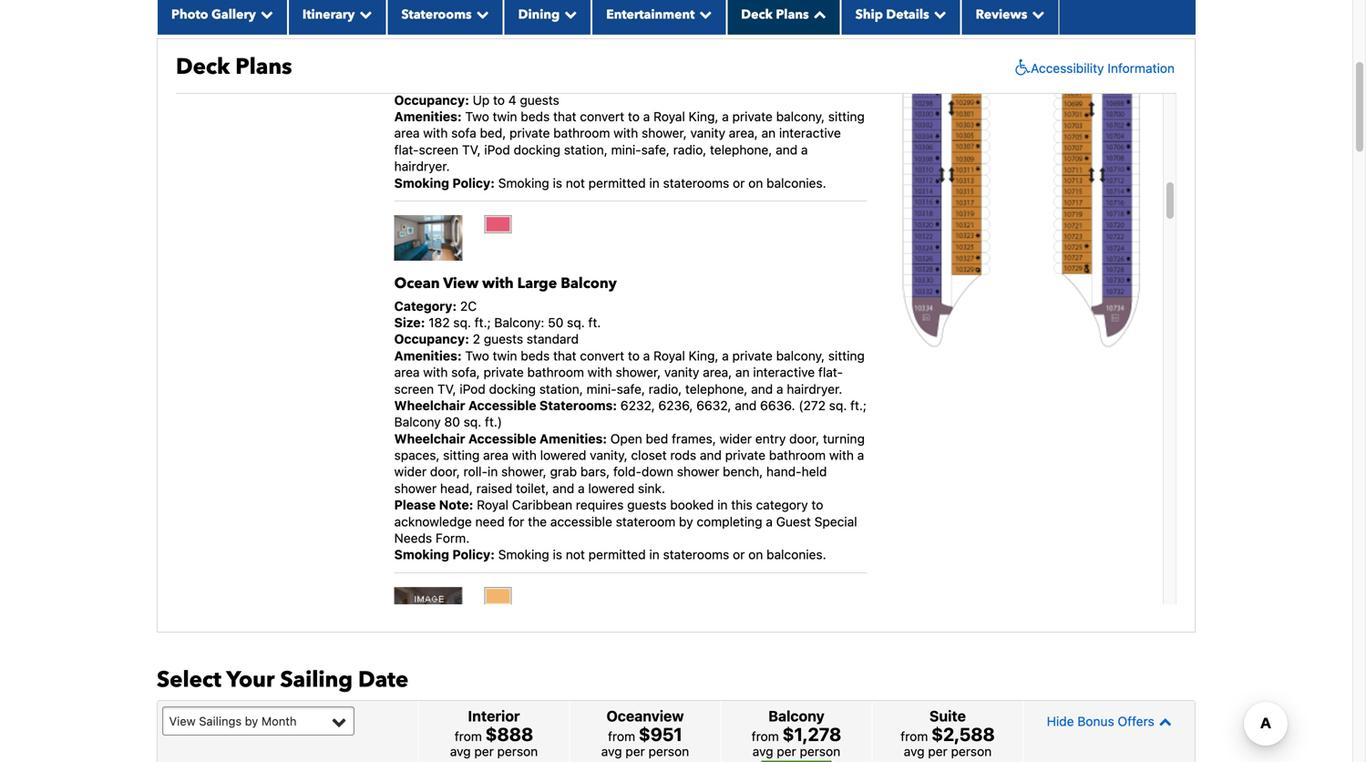 Task type: locate. For each thing, give the bounding box(es) containing it.
amenities: for 6232, 6236, 6632, and 6636. (272 sq. ft.; balcony 80 sq. ft.) wheelchair accessible amenities:
[[540, 431, 607, 446]]

beds for bathroom
[[521, 348, 550, 363]]

large
[[518, 274, 557, 294]]

by down booked
[[679, 514, 694, 529]]

recommended element
[[722, 758, 872, 762]]

offers
[[1118, 714, 1155, 729]]

0 vertical spatial permitted
[[589, 175, 646, 190]]

chevron down image
[[472, 8, 489, 20], [560, 8, 577, 20], [695, 8, 712, 20]]

1 policy: from the top
[[453, 175, 495, 190]]

ocean view with large balcony
[[394, 274, 617, 294]]

person for $2,588
[[952, 744, 992, 759]]

hide bonus offers
[[1047, 714, 1155, 729]]

0 horizontal spatial wider
[[394, 464, 427, 479]]

from left $2,588 on the bottom right
[[901, 729, 929, 744]]

4 chevron down image from the left
[[1028, 8, 1045, 20]]

two for sofa,
[[465, 348, 489, 363]]

balcony, inside two twin beds that convert to a royal king, a private balcony, sitting area with sofa, private bathroom with shower, vanity area, an interactive flat- screen tv, ipod docking station, mini-safe, radio, telephone, and a hairdryer. wheelchair accessible staterooms:
[[777, 348, 825, 363]]

permitted inside royal caribbean requires guests booked in this category to acknowledge need for the accessible stateroom by completing a guest special needs form. smoking policy: smoking is not permitted in staterooms or on balconies.
[[589, 547, 646, 562]]

bathroom up hand- at the bottom
[[769, 448, 826, 463]]

1 vertical spatial deck
[[176, 52, 230, 82]]

2 vertical spatial bathroom
[[769, 448, 826, 463]]

deck down 'photo gallery' 'dropdown button'
[[176, 52, 230, 82]]

ipod down bed,
[[485, 142, 510, 157]]

0 horizontal spatial plans
[[235, 52, 292, 82]]

the
[[528, 514, 547, 529]]

2 not from the top
[[566, 547, 585, 562]]

chevron down image inside itinerary 'dropdown button'
[[355, 8, 372, 20]]

staterooms
[[663, 175, 730, 190], [663, 547, 730, 562]]

1 balcony, from the top
[[777, 109, 825, 124]]

tv, down sofa
[[462, 142, 481, 157]]

1 horizontal spatial chevron down image
[[560, 8, 577, 20]]

wheelchair up spaces,
[[394, 431, 465, 446]]

1 vertical spatial mini-
[[587, 381, 617, 396]]

amenities: down 182
[[394, 348, 462, 363]]

area down the size:
[[394, 365, 420, 380]]

3 chevron down image from the left
[[930, 8, 947, 20]]

0 horizontal spatial lowered
[[540, 448, 587, 463]]

guests down the balcony:
[[484, 332, 523, 347]]

2 avg from the left
[[602, 744, 622, 759]]

2 or from the top
[[733, 547, 745, 562]]

0 vertical spatial balcony
[[561, 274, 617, 294]]

chevron down image left itinerary at the left of page
[[256, 8, 273, 20]]

spaces,
[[394, 448, 440, 463]]

deck plans
[[742, 6, 809, 23], [176, 52, 292, 82]]

wider
[[720, 431, 752, 446], [394, 464, 427, 479]]

1 vertical spatial occupancy:
[[394, 332, 470, 347]]

occupancy: inside occupancy: up to 4 guests amenities:
[[394, 92, 470, 107]]

telephone, inside two twin beds that convert to a royal king, a private balcony, sitting area with sofa bed, private bathroom with shower, vanity area, an interactive flat-screen tv, ipod docking station, mini-safe, radio, telephone, and a hairdryer. smoking policy: smoking is not permitted in staterooms or on balconies.
[[710, 142, 773, 157]]

balcony inside 6232, 6236, 6632, and 6636. (272 sq. ft.; balcony 80 sq. ft.) wheelchair accessible amenities:
[[394, 415, 441, 430]]

balcony up spaces,
[[394, 415, 441, 430]]

1 vertical spatial deck plans
[[176, 52, 292, 82]]

lowered up the requires
[[589, 481, 635, 496]]

per inside interior from $888 avg per person
[[475, 744, 494, 759]]

balcony, inside two twin beds that convert to a royal king, a private balcony, sitting area with sofa bed, private bathroom with shower, vanity area, an interactive flat-screen tv, ipod docking station, mini-safe, radio, telephone, and a hairdryer. smoking policy: smoking is not permitted in staterooms or on balconies.
[[777, 109, 825, 124]]

1 or from the top
[[733, 175, 745, 190]]

occupancy:
[[394, 92, 470, 107], [394, 332, 470, 347]]

photo gallery
[[171, 6, 256, 23]]

1 convert from the top
[[580, 109, 625, 124]]

docking
[[514, 142, 561, 157], [489, 381, 536, 396]]

2 that from the top
[[554, 348, 577, 363]]

0 vertical spatial ipod
[[485, 142, 510, 157]]

balconies. inside royal caribbean requires guests booked in this category to acknowledge need for the accessible stateroom by completing a guest special needs form. smoking policy: smoking is not permitted in staterooms or on balconies.
[[767, 547, 827, 562]]

2 balconies. from the top
[[767, 547, 827, 562]]

1 vertical spatial convert
[[580, 348, 625, 363]]

bench,
[[723, 464, 763, 479]]

convert inside two twin beds that convert to a royal king, a private balcony, sitting area with sofa bed, private bathroom with shower, vanity area, an interactive flat-screen tv, ipod docking station, mini-safe, radio, telephone, and a hairdryer. smoking policy: smoking is not permitted in staterooms or on balconies.
[[580, 109, 625, 124]]

policy: down form.
[[453, 547, 495, 562]]

2 balcony, from the top
[[777, 348, 825, 363]]

1 vertical spatial permitted
[[589, 547, 646, 562]]

from for $888
[[455, 729, 482, 744]]

sq. right "(272"
[[830, 398, 847, 413]]

2 is from the top
[[553, 547, 563, 562]]

from inside interior from $888 avg per person
[[455, 729, 482, 744]]

by left month
[[245, 714, 258, 728]]

chevron down image for photo gallery
[[256, 8, 273, 20]]

2 chevron down image from the left
[[355, 8, 372, 20]]

sitting for flat-
[[829, 348, 865, 363]]

from down oceanview
[[608, 729, 636, 744]]

bed
[[646, 431, 669, 446]]

wheelchair inside 6232, 6236, 6632, and 6636. (272 sq. ft.; balcony 80 sq. ft.) wheelchair accessible amenities:
[[394, 431, 465, 446]]

0 horizontal spatial ft.;
[[475, 315, 491, 330]]

1 king, from the top
[[689, 109, 719, 124]]

4 person from the left
[[952, 744, 992, 759]]

2 accessible from the top
[[469, 431, 537, 446]]

2 two from the top
[[465, 348, 489, 363]]

person inside balcony from $1,278 avg per person
[[800, 744, 841, 759]]

ocean
[[394, 274, 440, 294]]

area inside two twin beds that convert to a royal king, a private balcony, sitting area with sofa bed, private bathroom with shower, vanity area, an interactive flat-screen tv, ipod docking station, mini-safe, radio, telephone, and a hairdryer. smoking policy: smoking is not permitted in staterooms or on balconies.
[[394, 126, 420, 141]]

2 vertical spatial sitting
[[443, 448, 480, 463]]

twin for bed,
[[493, 109, 518, 124]]

accessible down 'ft.)'
[[469, 431, 537, 446]]

balcony, for interactive
[[777, 109, 825, 124]]

balcony inside balcony from $1,278 avg per person
[[769, 707, 825, 725]]

1 vertical spatial area
[[394, 365, 420, 380]]

ship details
[[856, 6, 930, 23]]

need
[[476, 514, 505, 529]]

twin down the balcony:
[[493, 348, 518, 363]]

1 chevron down image from the left
[[472, 8, 489, 20]]

0 vertical spatial occupancy:
[[394, 92, 470, 107]]

2 from from the left
[[608, 729, 636, 744]]

avg inside 'oceanview from $951 avg per person'
[[602, 744, 622, 759]]

plans
[[776, 6, 809, 23], [235, 52, 292, 82]]

wheelchair up 80
[[394, 398, 465, 413]]

1 vertical spatial on
[[749, 547, 764, 562]]

0 vertical spatial safe,
[[642, 142, 670, 157]]

chevron down image inside dining dropdown button
[[560, 8, 577, 20]]

sitting inside two twin beds that convert to a royal king, a private balcony, sitting area with sofa bed, private bathroom with shower, vanity area, an interactive flat-screen tv, ipod docking station, mini-safe, radio, telephone, and a hairdryer. smoking policy: smoking is not permitted in staterooms or on balconies.
[[829, 109, 865, 124]]

to inside two twin beds that convert to a royal king, a private balcony, sitting area with sofa bed, private bathroom with shower, vanity area, an interactive flat-screen tv, ipod docking station, mini-safe, radio, telephone, and a hairdryer. smoking policy: smoking is not permitted in staterooms or on balconies.
[[628, 109, 640, 124]]

your
[[226, 665, 275, 695]]

0 horizontal spatial deck plans
[[176, 52, 292, 82]]

0 vertical spatial royal
[[654, 109, 686, 124]]

ft.; up turning
[[851, 398, 867, 413]]

guests
[[520, 92, 560, 107], [484, 332, 523, 347], [627, 498, 667, 513]]

amenities: inside 6232, 6236, 6632, and 6636. (272 sq. ft.; balcony 80 sq. ft.) wheelchair accessible amenities:
[[540, 431, 607, 446]]

stateroom
[[616, 514, 676, 529]]

shower
[[677, 464, 720, 479], [394, 481, 437, 496]]

flat- down occupancy: up to 4 guests amenities:
[[394, 142, 419, 157]]

2 person from the left
[[649, 744, 690, 759]]

chevron down image up wheelchair image
[[1028, 8, 1045, 20]]

2 occupancy: from the top
[[394, 332, 470, 347]]

0 vertical spatial beds
[[521, 109, 550, 124]]

person for $951
[[649, 744, 690, 759]]

(272
[[799, 398, 826, 413]]

1 not from the top
[[566, 175, 585, 190]]

1 vertical spatial radio,
[[649, 381, 682, 396]]

from inside 'oceanview from $951 avg per person'
[[608, 729, 636, 744]]

by
[[679, 514, 694, 529], [245, 714, 258, 728]]

or inside two twin beds that convert to a royal king, a private balcony, sitting area with sofa bed, private bathroom with shower, vanity area, an interactive flat-screen tv, ipod docking station, mini-safe, radio, telephone, and a hairdryer. smoking policy: smoking is not permitted in staterooms or on balconies.
[[733, 175, 745, 190]]

2 horizontal spatial chevron down image
[[695, 8, 712, 20]]

royal inside two twin beds that convert to a royal king, a private balcony, sitting area with sofa bed, private bathroom with shower, vanity area, an interactive flat-screen tv, ipod docking station, mini-safe, radio, telephone, and a hairdryer. smoking policy: smoking is not permitted in staterooms or on balconies.
[[654, 109, 686, 124]]

on
[[749, 175, 764, 190], [749, 547, 764, 562]]

tv, down sofa,
[[438, 381, 456, 396]]

ipod inside two twin beds that convert to a royal king, a private balcony, sitting area with sofa, private bathroom with shower, vanity area, an interactive flat- screen tv, ipod docking station, mini-safe, radio, telephone, and a hairdryer. wheelchair accessible staterooms:
[[460, 381, 486, 396]]

accessibility information link
[[1011, 59, 1175, 77]]

0 vertical spatial interactive
[[780, 126, 841, 141]]

avg down oceanview
[[602, 744, 622, 759]]

0 vertical spatial amenities:
[[394, 109, 462, 124]]

avg inside balcony from $1,278 avg per person
[[753, 744, 774, 759]]

1 vertical spatial balconies.
[[767, 547, 827, 562]]

1 two from the top
[[465, 109, 489, 124]]

area up 'roll-'
[[483, 448, 509, 463]]

sofa,
[[452, 365, 480, 380]]

2 king, from the top
[[689, 348, 719, 363]]

amenities:
[[394, 109, 462, 124], [394, 348, 462, 363], [540, 431, 607, 446]]

1 horizontal spatial deck plans
[[742, 6, 809, 23]]

chevron down image inside 'photo gallery' 'dropdown button'
[[256, 8, 273, 20]]

sq. right 80
[[464, 415, 482, 430]]

chevron down image left deck plans dropdown button
[[695, 8, 712, 20]]

and
[[776, 142, 798, 157], [752, 381, 773, 396], [735, 398, 757, 413], [700, 448, 722, 463], [553, 481, 575, 496]]

docking inside two twin beds that convert to a royal king, a private balcony, sitting area with sofa bed, private bathroom with shower, vanity area, an interactive flat-screen tv, ipod docking station, mini-safe, radio, telephone, and a hairdryer. smoking policy: smoking is not permitted in staterooms or on balconies.
[[514, 142, 561, 157]]

1 vertical spatial telephone,
[[686, 381, 748, 396]]

per inside balcony from $1,278 avg per person
[[777, 744, 797, 759]]

avg inside "suite from $2,588 avg per person"
[[904, 744, 925, 759]]

shower, inside 'open bed frames, wider entry door, turning spaces, sitting area with lowered vanity, closet rods and private bathroom with a wider door, roll-in shower, grab bars, fold-down shower bench, hand-held shower head, raised toilet, and a lowered sink. please note:'
[[502, 464, 547, 479]]

entertainment
[[607, 6, 695, 23]]

chevron down image for ship details
[[930, 8, 947, 20]]

0 vertical spatial telephone,
[[710, 142, 773, 157]]

balcony up "ft."
[[561, 274, 617, 294]]

from up recommended element
[[752, 729, 779, 744]]

chevron down image for itinerary
[[355, 8, 372, 20]]

1 occupancy: from the top
[[394, 92, 470, 107]]

amenities: down 'staterooms:'
[[540, 431, 607, 446]]

suite
[[930, 707, 967, 725]]

1 vertical spatial view
[[169, 714, 196, 728]]

4 from from the left
[[901, 729, 929, 744]]

area inside two twin beds that convert to a royal king, a private balcony, sitting area with sofa, private bathroom with shower, vanity area, an interactive flat- screen tv, ipod docking station, mini-safe, radio, telephone, and a hairdryer. wheelchair accessible staterooms:
[[394, 365, 420, 380]]

twin down 4
[[493, 109, 518, 124]]

screen up spaces,
[[394, 381, 434, 396]]

1 horizontal spatial ft.;
[[851, 398, 867, 413]]

2 on from the top
[[749, 547, 764, 562]]

1 staterooms from the top
[[663, 175, 730, 190]]

1 vertical spatial plans
[[235, 52, 292, 82]]

chevron down image left entertainment on the top of page
[[560, 8, 577, 20]]

with
[[423, 126, 448, 141], [614, 126, 639, 141], [483, 274, 514, 294], [423, 365, 448, 380], [588, 365, 613, 380], [512, 448, 537, 463], [830, 448, 854, 463]]

accessible up 'ft.)'
[[469, 398, 537, 413]]

that inside two twin beds that convert to a royal king, a private balcony, sitting area with sofa, private bathroom with shower, vanity area, an interactive flat- screen tv, ipod docking station, mini-safe, radio, telephone, and a hairdryer. wheelchair accessible staterooms:
[[554, 348, 577, 363]]

ft.
[[589, 315, 601, 330]]

sitting inside two twin beds that convert to a royal king, a private balcony, sitting area with sofa, private bathroom with shower, vanity area, an interactive flat- screen tv, ipod docking station, mini-safe, radio, telephone, and a hairdryer. wheelchair accessible staterooms:
[[829, 348, 865, 363]]

ipod
[[485, 142, 510, 157], [460, 381, 486, 396]]

1 horizontal spatial deck
[[742, 6, 773, 23]]

reviews button
[[962, 0, 1060, 34]]

1 avg from the left
[[450, 744, 471, 759]]

2 chevron down image from the left
[[560, 8, 577, 20]]

avg for $951
[[602, 744, 622, 759]]

hairdryer.
[[394, 159, 450, 174], [787, 381, 843, 396]]

1 wheelchair from the top
[[394, 398, 465, 413]]

guests up stateroom
[[627, 498, 667, 513]]

chevron down image inside entertainment dropdown button
[[695, 8, 712, 20]]

in inside 'open bed frames, wider entry door, turning spaces, sitting area with lowered vanity, closet rods and private bathroom with a wider door, roll-in shower, grab bars, fold-down shower bench, hand-held shower head, raised toilet, and a lowered sink. please note:'
[[488, 464, 498, 479]]

1 from from the left
[[455, 729, 482, 744]]

photo gallery button
[[157, 0, 288, 34]]

wheelchair inside two twin beds that convert to a royal king, a private balcony, sitting area with sofa, private bathroom with shower, vanity area, an interactive flat- screen tv, ipod docking station, mini-safe, radio, telephone, and a hairdryer. wheelchair accessible staterooms:
[[394, 398, 465, 413]]

guests right 4
[[520, 92, 560, 107]]

6636.
[[761, 398, 796, 413]]

royal inside royal caribbean requires guests booked in this category to acknowledge need for the accessible stateroom by completing a guest special needs form. smoking policy: smoking is not permitted in staterooms or on balconies.
[[477, 498, 509, 513]]

docking inside two twin beds that convert to a royal king, a private balcony, sitting area with sofa, private bathroom with shower, vanity area, an interactive flat- screen tv, ipod docking station, mini-safe, radio, telephone, and a hairdryer. wheelchair accessible staterooms:
[[489, 381, 536, 396]]

occupancy: down 182
[[394, 332, 470, 347]]

accessible
[[469, 398, 537, 413], [469, 431, 537, 446]]

chevron down image inside staterooms dropdown button
[[472, 8, 489, 20]]

view
[[443, 274, 479, 294], [169, 714, 196, 728]]

0 vertical spatial deck plans
[[742, 6, 809, 23]]

0 vertical spatial an
[[762, 126, 776, 141]]

itinerary button
[[288, 0, 387, 34]]

1 permitted from the top
[[589, 175, 646, 190]]

1 vertical spatial interactive
[[754, 365, 815, 380]]

0 vertical spatial station,
[[564, 142, 608, 157]]

1 person from the left
[[498, 744, 538, 759]]

chevron down image for staterooms
[[472, 8, 489, 20]]

ft.;
[[475, 315, 491, 330], [851, 398, 867, 413]]

a
[[643, 109, 650, 124], [722, 109, 729, 124], [802, 142, 808, 157], [643, 348, 650, 363], [722, 348, 729, 363], [777, 381, 784, 396], [858, 448, 865, 463], [578, 481, 585, 496], [766, 514, 773, 529]]

door,
[[790, 431, 820, 446], [430, 464, 460, 479]]

per for $1,278
[[777, 744, 797, 759]]

0 horizontal spatial flat-
[[394, 142, 419, 157]]

permitted
[[589, 175, 646, 190], [589, 547, 646, 562]]

to
[[493, 92, 505, 107], [628, 109, 640, 124], [628, 348, 640, 363], [812, 498, 824, 513]]

area for flat-
[[394, 126, 420, 141]]

chevron up image
[[809, 8, 827, 20]]

1 twin from the top
[[493, 109, 518, 124]]

2 vertical spatial guests
[[627, 498, 667, 513]]

deck
[[742, 6, 773, 23], [176, 52, 230, 82]]

hairdryer. down occupancy: up to 4 guests amenities:
[[394, 159, 450, 174]]

1 accessible from the top
[[469, 398, 537, 413]]

king,
[[689, 109, 719, 124], [689, 348, 719, 363]]

1 vertical spatial beds
[[521, 348, 550, 363]]

2 convert from the top
[[580, 348, 625, 363]]

two down up
[[465, 109, 489, 124]]

0 vertical spatial on
[[749, 175, 764, 190]]

itinerary
[[303, 6, 355, 23]]

staterooms
[[402, 6, 472, 23]]

1 vertical spatial screen
[[394, 381, 434, 396]]

suite from $2,588 avg per person
[[901, 707, 995, 759]]

occupancy: up sofa
[[394, 92, 470, 107]]

0 horizontal spatial an
[[736, 365, 750, 380]]

category: 2c size: 182 sq. ft.; balcony: 50 sq. ft. occupancy: 2 guests standard amenities:
[[394, 298, 601, 363]]

screen inside two twin beds that convert to a royal king, a private balcony, sitting area with sofa, private bathroom with shower, vanity area, an interactive flat- screen tv, ipod docking station, mini-safe, radio, telephone, and a hairdryer. wheelchair accessible staterooms:
[[394, 381, 434, 396]]

1 horizontal spatial wider
[[720, 431, 752, 446]]

docking down 4
[[514, 142, 561, 157]]

flat- up "(272"
[[819, 365, 843, 380]]

2 policy: from the top
[[453, 547, 495, 562]]

king, for area,
[[689, 348, 719, 363]]

lowered up grab
[[540, 448, 587, 463]]

1 vertical spatial balcony
[[394, 415, 441, 430]]

3 avg from the left
[[753, 744, 774, 759]]

0 vertical spatial twin
[[493, 109, 518, 124]]

area left sofa
[[394, 126, 420, 141]]

1 horizontal spatial lowered
[[589, 481, 635, 496]]

hairdryer. up "(272"
[[787, 381, 843, 396]]

4 avg from the left
[[904, 744, 925, 759]]

from down interior
[[455, 729, 482, 744]]

2 wheelchair from the top
[[394, 431, 465, 446]]

0 vertical spatial staterooms
[[663, 175, 730, 190]]

sitting
[[829, 109, 865, 124], [829, 348, 865, 363], [443, 448, 480, 463]]

2 beds from the top
[[521, 348, 550, 363]]

2 staterooms from the top
[[663, 547, 730, 562]]

two inside two twin beds that convert to a royal king, a private balcony, sitting area with sofa, private bathroom with shower, vanity area, an interactive flat- screen tv, ipod docking station, mini-safe, radio, telephone, and a hairdryer. wheelchair accessible staterooms:
[[465, 348, 489, 363]]

0 vertical spatial hairdryer.
[[394, 159, 450, 174]]

person for $1,278
[[800, 744, 841, 759]]

hide
[[1047, 714, 1075, 729]]

0 vertical spatial mini-
[[611, 142, 642, 157]]

deck left chevron up image
[[742, 6, 773, 23]]

ft.)
[[485, 415, 502, 430]]

1 horizontal spatial by
[[679, 514, 694, 529]]

is inside royal caribbean requires guests booked in this category to acknowledge need for the accessible stateroom by completing a guest special needs form. smoking policy: smoking is not permitted in staterooms or on balconies.
[[553, 547, 563, 562]]

0 vertical spatial shower
[[677, 464, 720, 479]]

twin for private
[[493, 348, 518, 363]]

0 horizontal spatial balcony
[[394, 415, 441, 430]]

shower up please
[[394, 481, 437, 496]]

1 beds from the top
[[521, 109, 550, 124]]

2 vertical spatial royal
[[477, 498, 509, 513]]

1 vertical spatial shower
[[394, 481, 437, 496]]

0 vertical spatial not
[[566, 175, 585, 190]]

2 vertical spatial balcony
[[769, 707, 825, 725]]

chevron down image for entertainment
[[695, 8, 712, 20]]

sailing
[[280, 665, 353, 695]]

0 vertical spatial view
[[443, 274, 479, 294]]

1 vertical spatial two
[[465, 348, 489, 363]]

door, right entry
[[790, 431, 820, 446]]

flat- inside two twin beds that convert to a royal king, a private balcony, sitting area with sofa, private bathroom with shower, vanity area, an interactive flat- screen tv, ipod docking station, mini-safe, radio, telephone, and a hairdryer. wheelchair accessible staterooms:
[[819, 365, 843, 380]]

chevron down image left staterooms
[[355, 8, 372, 20]]

docking up 'ft.)'
[[489, 381, 536, 396]]

0 vertical spatial accessible
[[469, 398, 537, 413]]

king, inside two twin beds that convert to a royal king, a private balcony, sitting area with sofa, private bathroom with shower, vanity area, an interactive flat- screen tv, ipod docking station, mini-safe, radio, telephone, and a hairdryer. wheelchair accessible staterooms:
[[689, 348, 719, 363]]

closet
[[631, 448, 667, 463]]

1 horizontal spatial hairdryer.
[[787, 381, 843, 396]]

3 per from the left
[[777, 744, 797, 759]]

0 vertical spatial area,
[[729, 126, 758, 141]]

policy:
[[453, 175, 495, 190], [453, 547, 495, 562]]

0 horizontal spatial tv,
[[438, 381, 456, 396]]

this
[[732, 498, 753, 513]]

bathroom right bed,
[[554, 126, 610, 141]]

rods
[[671, 448, 697, 463]]

twin inside two twin beds that convert to a royal king, a private balcony, sitting area with sofa bed, private bathroom with shower, vanity area, an interactive flat-screen tv, ipod docking station, mini-safe, radio, telephone, and a hairdryer. smoking policy: smoking is not permitted in staterooms or on balconies.
[[493, 109, 518, 124]]

avg for $888
[[450, 744, 471, 759]]

1 that from the top
[[554, 109, 577, 124]]

1 horizontal spatial view
[[443, 274, 479, 294]]

0 horizontal spatial hairdryer.
[[394, 159, 450, 174]]

from for $1,278
[[752, 729, 779, 744]]

1 is from the top
[[553, 175, 563, 190]]

1 vertical spatial royal
[[654, 348, 686, 363]]

2 permitted from the top
[[589, 547, 646, 562]]

in
[[650, 175, 660, 190], [488, 464, 498, 479], [718, 498, 728, 513], [650, 547, 660, 562]]

wider up bench,
[[720, 431, 752, 446]]

convert for with
[[580, 348, 625, 363]]

2 per from the left
[[626, 744, 645, 759]]

1 on from the top
[[749, 175, 764, 190]]

1 vertical spatial hairdryer.
[[787, 381, 843, 396]]

1 vertical spatial flat-
[[819, 365, 843, 380]]

chevron down image left reviews
[[930, 8, 947, 20]]

2 twin from the top
[[493, 348, 518, 363]]

1 horizontal spatial door,
[[790, 431, 820, 446]]

1 vertical spatial station,
[[540, 381, 583, 396]]

two for sofa
[[465, 109, 489, 124]]

wheelchair
[[394, 398, 465, 413], [394, 431, 465, 446]]

1 vertical spatial area,
[[703, 365, 732, 380]]

chevron down image inside reviews dropdown button
[[1028, 8, 1045, 20]]

4 per from the left
[[929, 744, 948, 759]]

1 vertical spatial guests
[[484, 332, 523, 347]]

telephone,
[[710, 142, 773, 157], [686, 381, 748, 396]]

1 horizontal spatial an
[[762, 126, 776, 141]]

bonus
[[1078, 714, 1115, 729]]

ft.; up 2
[[475, 315, 491, 330]]

door, up head,
[[430, 464, 460, 479]]

0 horizontal spatial chevron down image
[[472, 8, 489, 20]]

person
[[498, 744, 538, 759], [649, 744, 690, 759], [800, 744, 841, 759], [952, 744, 992, 759]]

1 vertical spatial king,
[[689, 348, 719, 363]]

interactive inside two twin beds that convert to a royal king, a private balcony, sitting area with sofa, private bathroom with shower, vanity area, an interactive flat- screen tv, ipod docking station, mini-safe, radio, telephone, and a hairdryer. wheelchair accessible staterooms:
[[754, 365, 815, 380]]

0 vertical spatial is
[[553, 175, 563, 190]]

1 vertical spatial policy:
[[453, 547, 495, 562]]

plans left ship
[[776, 6, 809, 23]]

0 vertical spatial convert
[[580, 109, 625, 124]]

0 vertical spatial king,
[[689, 109, 719, 124]]

3 chevron down image from the left
[[695, 8, 712, 20]]

1 vertical spatial staterooms
[[663, 547, 730, 562]]

convert inside two twin beds that convert to a royal king, a private balcony, sitting area with sofa, private bathroom with shower, vanity area, an interactive flat- screen tv, ipod docking station, mini-safe, radio, telephone, and a hairdryer. wheelchair accessible staterooms:
[[580, 348, 625, 363]]

royal for shower,
[[654, 109, 686, 124]]

2 vertical spatial amenities:
[[540, 431, 607, 446]]

staterooms inside two twin beds that convert to a royal king, a private balcony, sitting area with sofa bed, private bathroom with shower, vanity area, an interactive flat-screen tv, ipod docking station, mini-safe, radio, telephone, and a hairdryer. smoking policy: smoking is not permitted in staterooms or on balconies.
[[663, 175, 730, 190]]

0 vertical spatial two
[[465, 109, 489, 124]]

bathroom down standard
[[528, 365, 584, 380]]

0 vertical spatial policy:
[[453, 175, 495, 190]]

balconies. inside two twin beds that convert to a royal king, a private balcony, sitting area with sofa bed, private bathroom with shower, vanity area, an interactive flat-screen tv, ipod docking station, mini-safe, radio, telephone, and a hairdryer. smoking policy: smoking is not permitted in staterooms or on balconies.
[[767, 175, 827, 190]]

chevron up image
[[1155, 715, 1172, 728]]

3 from from the left
[[752, 729, 779, 744]]

1 vertical spatial safe,
[[617, 381, 646, 396]]

station, inside two twin beds that convert to a royal king, a private balcony, sitting area with sofa, private bathroom with shower, vanity area, an interactive flat- screen tv, ipod docking station, mini-safe, radio, telephone, and a hairdryer. wheelchair accessible staterooms:
[[540, 381, 583, 396]]

shower down the rods
[[677, 464, 720, 479]]

1 chevron down image from the left
[[256, 8, 273, 20]]

0 vertical spatial ft.;
[[475, 315, 491, 330]]

0 vertical spatial vanity
[[691, 126, 726, 141]]

wider down spaces,
[[394, 464, 427, 479]]

2 horizontal spatial balcony
[[769, 707, 825, 725]]

1 horizontal spatial tv,
[[462, 142, 481, 157]]

0 vertical spatial deck
[[742, 6, 773, 23]]

0 vertical spatial sitting
[[829, 109, 865, 124]]

guests inside category: 2c size: 182 sq. ft.; balcony: 50 sq. ft. occupancy: 2 guests standard amenities:
[[484, 332, 523, 347]]

per inside "suite from $2,588 avg per person"
[[929, 744, 948, 759]]

accessible inside 6232, 6236, 6632, and 6636. (272 sq. ft.; balcony 80 sq. ft.) wheelchair accessible amenities:
[[469, 431, 537, 446]]

king, inside two twin beds that convert to a royal king, a private balcony, sitting area with sofa bed, private bathroom with shower, vanity area, an interactive flat-screen tv, ipod docking station, mini-safe, radio, telephone, and a hairdryer. smoking policy: smoking is not permitted in staterooms or on balconies.
[[689, 109, 719, 124]]

0 vertical spatial by
[[679, 514, 694, 529]]

royal inside two twin beds that convert to a royal king, a private balcony, sitting area with sofa, private bathroom with shower, vanity area, an interactive flat- screen tv, ipod docking station, mini-safe, radio, telephone, and a hairdryer. wheelchair accessible staterooms:
[[654, 348, 686, 363]]

amenities: up sofa
[[394, 109, 462, 124]]

chevron down image inside ship details dropdown button
[[930, 8, 947, 20]]

1 vertical spatial bathroom
[[528, 365, 584, 380]]

2 vertical spatial shower,
[[502, 464, 547, 479]]

ipod down sofa,
[[460, 381, 486, 396]]

1 balconies. from the top
[[767, 175, 827, 190]]

that inside two twin beds that convert to a royal king, a private balcony, sitting area with sofa bed, private bathroom with shower, vanity area, an interactive flat-screen tv, ipod docking station, mini-safe, radio, telephone, and a hairdryer. smoking policy: smoking is not permitted in staterooms or on balconies.
[[554, 109, 577, 124]]

avg left $1,278
[[753, 744, 774, 759]]

accessibility information
[[1031, 60, 1175, 76]]

sq.
[[454, 315, 471, 330], [567, 315, 585, 330], [830, 398, 847, 413], [464, 415, 482, 430]]

screen down sofa
[[419, 142, 459, 157]]

policy: down sofa
[[453, 175, 495, 190]]

chevron down image
[[256, 8, 273, 20], [355, 8, 372, 20], [930, 8, 947, 20], [1028, 8, 1045, 20]]

turning
[[823, 431, 865, 446]]

roll-
[[464, 464, 488, 479]]

vanity inside two twin beds that convert to a royal king, a private balcony, sitting area with sofa bed, private bathroom with shower, vanity area, an interactive flat-screen tv, ipod docking station, mini-safe, radio, telephone, and a hairdryer. smoking policy: smoking is not permitted in staterooms or on balconies.
[[691, 126, 726, 141]]

1 per from the left
[[475, 744, 494, 759]]

view left sailings
[[169, 714, 196, 728]]

plans down "gallery" on the top left of the page
[[235, 52, 292, 82]]

mini- inside two twin beds that convert to a royal king, a private balcony, sitting area with sofa bed, private bathroom with shower, vanity area, an interactive flat-screen tv, ipod docking station, mini-safe, radio, telephone, and a hairdryer. smoking policy: smoking is not permitted in staterooms or on balconies.
[[611, 142, 642, 157]]

per inside 'oceanview from $951 avg per person'
[[626, 744, 645, 759]]

two down 2
[[465, 348, 489, 363]]

avg left $2,588 on the bottom right
[[904, 744, 925, 759]]

person inside 'oceanview from $951 avg per person'
[[649, 744, 690, 759]]

ft.; inside 6232, 6236, 6632, and 6636. (272 sq. ft.; balcony 80 sq. ft.) wheelchair accessible amenities:
[[851, 398, 867, 413]]

balcony up recommended element
[[769, 707, 825, 725]]

per
[[475, 744, 494, 759], [626, 744, 645, 759], [777, 744, 797, 759], [929, 744, 948, 759]]

view up 2c
[[443, 274, 479, 294]]

safe, inside two twin beds that convert to a royal king, a private balcony, sitting area with sofa bed, private bathroom with shower, vanity area, an interactive flat-screen tv, ipod docking station, mini-safe, radio, telephone, and a hairdryer. smoking policy: smoking is not permitted in staterooms or on balconies.
[[642, 142, 670, 157]]

1 vertical spatial ipod
[[460, 381, 486, 396]]

avg down interior
[[450, 744, 471, 759]]

two
[[465, 109, 489, 124], [465, 348, 489, 363]]

month
[[262, 714, 297, 728]]

3 person from the left
[[800, 744, 841, 759]]

per for $888
[[475, 744, 494, 759]]

chevron down image left dining
[[472, 8, 489, 20]]



Task type: vqa. For each thing, say whether or not it's contained in the screenshot.
bottom GUESTS
yes



Task type: describe. For each thing, give the bounding box(es) containing it.
grab
[[550, 464, 577, 479]]

open
[[611, 431, 643, 446]]

cruise information element
[[157, 0, 1196, 637]]

deck inside dropdown button
[[742, 6, 773, 23]]

fold-
[[614, 464, 642, 479]]

photo
[[171, 6, 208, 23]]

gallery
[[212, 6, 256, 23]]

balcony, for flat-
[[777, 348, 825, 363]]

royal for vanity
[[654, 348, 686, 363]]

convert for bathroom
[[580, 109, 625, 124]]

1 vertical spatial door,
[[430, 464, 460, 479]]

dining
[[519, 6, 560, 23]]

hairdryer. inside two twin beds that convert to a royal king, a private balcony, sitting area with sofa, private bathroom with shower, vanity area, an interactive flat- screen tv, ipod docking station, mini-safe, radio, telephone, and a hairdryer. wheelchair accessible staterooms:
[[787, 381, 843, 396]]

category:
[[394, 298, 457, 313]]

hairdryer. inside two twin beds that convert to a royal king, a private balcony, sitting area with sofa bed, private bathroom with shower, vanity area, an interactive flat-screen tv, ipod docking station, mini-safe, radio, telephone, and a hairdryer. smoking policy: smoking is not permitted in staterooms or on balconies.
[[394, 159, 450, 174]]

deck plans inside dropdown button
[[742, 6, 809, 23]]

that for private
[[554, 109, 577, 124]]

completing
[[697, 514, 763, 529]]

reviews
[[976, 6, 1028, 23]]

needs
[[394, 531, 432, 546]]

hide bonus offers link
[[1029, 706, 1191, 738]]

on inside royal caribbean requires guests booked in this category to acknowledge need for the accessible stateroom by completing a guest special needs form. smoking policy: smoking is not permitted in staterooms or on balconies.
[[749, 547, 764, 562]]

6236,
[[659, 398, 693, 413]]

note:
[[439, 498, 474, 513]]

tv, inside two twin beds that convert to a royal king, a private balcony, sitting area with sofa, private bathroom with shower, vanity area, an interactive flat- screen tv, ipod docking station, mini-safe, radio, telephone, and a hairdryer. wheelchair accessible staterooms:
[[438, 381, 456, 396]]

to inside two twin beds that convert to a royal king, a private balcony, sitting area with sofa, private bathroom with shower, vanity area, an interactive flat- screen tv, ipod docking station, mini-safe, radio, telephone, and a hairdryer. wheelchair accessible staterooms:
[[628, 348, 640, 363]]

interior from $888 avg per person
[[450, 707, 538, 759]]

accessible inside two twin beds that convert to a royal king, a private balcony, sitting area with sofa, private bathroom with shower, vanity area, an interactive flat- screen tv, ipod docking station, mini-safe, radio, telephone, and a hairdryer. wheelchair accessible staterooms:
[[469, 398, 537, 413]]

50
[[548, 315, 564, 330]]

view sailings by month link
[[162, 707, 355, 736]]

guest
[[777, 514, 811, 529]]

size:
[[394, 315, 425, 330]]

safe, inside two twin beds that convert to a royal king, a private balcony, sitting area with sofa, private bathroom with shower, vanity area, an interactive flat- screen tv, ipod docking station, mini-safe, radio, telephone, and a hairdryer. wheelchair accessible staterooms:
[[617, 381, 646, 396]]

oceanview from $951 avg per person
[[602, 707, 690, 759]]

beds for private
[[521, 109, 550, 124]]

bars,
[[581, 464, 610, 479]]

not inside two twin beds that convert to a royal king, a private balcony, sitting area with sofa bed, private bathroom with shower, vanity area, an interactive flat-screen tv, ipod docking station, mini-safe, radio, telephone, and a hairdryer. smoking policy: smoking is not permitted in staterooms or on balconies.
[[566, 175, 585, 190]]

sq. down 2c
[[454, 315, 471, 330]]

from for $951
[[608, 729, 636, 744]]

open bed frames, wider entry door, turning spaces, sitting area with lowered vanity, closet rods and private bathroom with a wider door, roll-in shower, grab bars, fold-down shower bench, hand-held shower head, raised toilet, and a lowered sink. please note:
[[394, 431, 865, 513]]

private inside 'open bed frames, wider entry door, turning spaces, sitting area with lowered vanity, closet rods and private bathroom with a wider door, roll-in shower, grab bars, fold-down shower bench, hand-held shower head, raised toilet, and a lowered sink. please note:'
[[726, 448, 766, 463]]

that for bathroom
[[554, 348, 577, 363]]

category
[[756, 498, 809, 513]]

1 vertical spatial wider
[[394, 464, 427, 479]]

radio, inside two twin beds that convert to a royal king, a private balcony, sitting area with sofa bed, private bathroom with shower, vanity area, an interactive flat-screen tv, ipod docking station, mini-safe, radio, telephone, and a hairdryer. smoking policy: smoking is not permitted in staterooms or on balconies.
[[674, 142, 707, 157]]

per for $2,588
[[929, 744, 948, 759]]

6232,
[[621, 398, 655, 413]]

telephone, inside two twin beds that convert to a royal king, a private balcony, sitting area with sofa, private bathroom with shower, vanity area, an interactive flat- screen tv, ipod docking station, mini-safe, radio, telephone, and a hairdryer. wheelchair accessible staterooms:
[[686, 381, 748, 396]]

king, for vanity
[[689, 109, 719, 124]]

area, inside two twin beds that convert to a royal king, a private balcony, sitting area with sofa bed, private bathroom with shower, vanity area, an interactive flat-screen tv, ipod docking station, mini-safe, radio, telephone, and a hairdryer. smoking policy: smoking is not permitted in staterooms or on balconies.
[[729, 126, 758, 141]]

head,
[[440, 481, 473, 496]]

wheelchair image
[[1011, 59, 1031, 77]]

occupancy: inside category: 2c size: 182 sq. ft.; balcony: 50 sq. ft. occupancy: 2 guests standard amenities:
[[394, 332, 470, 347]]

bathroom for two
[[528, 365, 584, 380]]

area inside 'open bed frames, wider entry door, turning spaces, sitting area with lowered vanity, closet rods and private bathroom with a wider door, roll-in shower, grab bars, fold-down shower bench, hand-held shower head, raised toilet, and a lowered sink. please note:'
[[483, 448, 509, 463]]

ipod inside two twin beds that convert to a royal king, a private balcony, sitting area with sofa bed, private bathroom with shower, vanity area, an interactive flat-screen tv, ipod docking station, mini-safe, radio, telephone, and a hairdryer. smoking policy: smoking is not permitted in staterooms or on balconies.
[[485, 142, 510, 157]]

0 vertical spatial wider
[[720, 431, 752, 446]]

royal caribbean requires guests booked in this category to acknowledge need for the accessible stateroom by completing a guest special needs form. smoking policy: smoking is not permitted in staterooms or on balconies.
[[394, 498, 858, 562]]

shower, inside two twin beds that convert to a royal king, a private balcony, sitting area with sofa bed, private bathroom with shower, vanity area, an interactive flat-screen tv, ipod docking station, mini-safe, radio, telephone, and a hairdryer. smoking policy: smoking is not permitted in staterooms or on balconies.
[[642, 126, 687, 141]]

6632,
[[697, 398, 732, 413]]

to inside occupancy: up to 4 guests amenities:
[[493, 92, 505, 107]]

an inside two twin beds that convert to a royal king, a private balcony, sitting area with sofa bed, private bathroom with shower, vanity area, an interactive flat-screen tv, ipod docking station, mini-safe, radio, telephone, and a hairdryer. smoking policy: smoking is not permitted in staterooms or on balconies.
[[762, 126, 776, 141]]

policy: inside two twin beds that convert to a royal king, a private balcony, sitting area with sofa bed, private bathroom with shower, vanity area, an interactive flat-screen tv, ipod docking station, mini-safe, radio, telephone, and a hairdryer. smoking policy: smoking is not permitted in staterooms or on balconies.
[[453, 175, 495, 190]]

$1,278
[[783, 723, 842, 745]]

1 horizontal spatial shower
[[677, 464, 720, 479]]

select your sailing date
[[157, 665, 409, 695]]

caribbean
[[512, 498, 573, 513]]

shower, inside two twin beds that convert to a royal king, a private balcony, sitting area with sofa, private bathroom with shower, vanity area, an interactive flat- screen tv, ipod docking station, mini-safe, radio, telephone, and a hairdryer. wheelchair accessible staterooms:
[[616, 365, 661, 380]]

by inside royal caribbean requires guests booked in this category to acknowledge need for the accessible stateroom by completing a guest special needs form. smoking policy: smoking is not permitted in staterooms or on balconies.
[[679, 514, 694, 529]]

entertainment button
[[592, 0, 727, 34]]

from for $2,588
[[901, 729, 929, 744]]

station, inside two twin beds that convert to a royal king, a private balcony, sitting area with sofa bed, private bathroom with shower, vanity area, an interactive flat-screen tv, ipod docking station, mini-safe, radio, telephone, and a hairdryer. smoking policy: smoking is not permitted in staterooms or on balconies.
[[564, 142, 608, 157]]

policy: inside royal caribbean requires guests booked in this category to acknowledge need for the accessible stateroom by completing a guest special needs form. smoking policy: smoking is not permitted in staterooms or on balconies.
[[453, 547, 495, 562]]

bed,
[[480, 126, 506, 141]]

form.
[[436, 531, 470, 546]]

sitting inside 'open bed frames, wider entry door, turning spaces, sitting area with lowered vanity, closet rods and private bathroom with a wider door, roll-in shower, grab bars, fold-down shower bench, hand-held shower head, raised toilet, and a lowered sink. please note:'
[[443, 448, 480, 463]]

two twin beds that convert to a royal king, a private balcony, sitting area with sofa, private bathroom with shower, vanity area, an interactive flat- screen tv, ipod docking station, mini-safe, radio, telephone, and a hairdryer. wheelchair accessible staterooms:
[[394, 348, 865, 413]]

0 vertical spatial lowered
[[540, 448, 587, 463]]

bathroom for open
[[769, 448, 826, 463]]

sofa
[[452, 126, 477, 141]]

0 vertical spatial door,
[[790, 431, 820, 446]]

staterooms:
[[540, 398, 617, 413]]

an inside two twin beds that convert to a royal king, a private balcony, sitting area with sofa, private bathroom with shower, vanity area, an interactive flat- screen tv, ipod docking station, mini-safe, radio, telephone, and a hairdryer. wheelchair accessible staterooms:
[[736, 365, 750, 380]]

on inside two twin beds that convert to a royal king, a private balcony, sitting area with sofa bed, private bathroom with shower, vanity area, an interactive flat-screen tv, ipod docking station, mini-safe, radio, telephone, and a hairdryer. smoking policy: smoking is not permitted in staterooms or on balconies.
[[749, 175, 764, 190]]

in inside two twin beds that convert to a royal king, a private balcony, sitting area with sofa bed, private bathroom with shower, vanity area, an interactive flat-screen tv, ipod docking station, mini-safe, radio, telephone, and a hairdryer. smoking policy: smoking is not permitted in staterooms or on balconies.
[[650, 175, 660, 190]]

182
[[429, 315, 450, 330]]

$888
[[486, 723, 534, 745]]

ship details button
[[841, 0, 962, 34]]

down
[[642, 464, 674, 479]]

interior
[[468, 707, 520, 725]]

raised
[[477, 481, 513, 496]]

0 horizontal spatial view
[[169, 714, 196, 728]]

accessibility
[[1031, 60, 1105, 76]]

information
[[1108, 60, 1175, 76]]

2c
[[460, 298, 477, 313]]

a inside royal caribbean requires guests booked in this category to acknowledge need for the accessible stateroom by completing a guest special needs form. smoking policy: smoking is not permitted in staterooms or on balconies.
[[766, 514, 773, 529]]

to inside royal caribbean requires guests booked in this category to acknowledge need for the accessible stateroom by completing a guest special needs form. smoking policy: smoking is not permitted in staterooms or on balconies.
[[812, 498, 824, 513]]

person for $888
[[498, 744, 538, 759]]

requires
[[576, 498, 624, 513]]

1 vertical spatial lowered
[[589, 481, 635, 496]]

balcony from $1,278 avg per person
[[752, 707, 842, 759]]

$2,588
[[932, 723, 995, 745]]

amenities: inside occupancy: up to 4 guests amenities:
[[394, 109, 462, 124]]

vanity inside two twin beds that convert to a royal king, a private balcony, sitting area with sofa, private bathroom with shower, vanity area, an interactive flat- screen tv, ipod docking station, mini-safe, radio, telephone, and a hairdryer. wheelchair accessible staterooms:
[[665, 365, 700, 380]]

tv, inside two twin beds that convert to a royal king, a private balcony, sitting area with sofa bed, private bathroom with shower, vanity area, an interactive flat-screen tv, ipod docking station, mini-safe, radio, telephone, and a hairdryer. smoking policy: smoking is not permitted in staterooms or on balconies.
[[462, 142, 481, 157]]

amenities: for category: 2c size: 182 sq. ft.; balcony: 50 sq. ft. occupancy: 2 guests standard amenities:
[[394, 348, 462, 363]]

plans inside dropdown button
[[776, 6, 809, 23]]

flat- inside two twin beds that convert to a royal king, a private balcony, sitting area with sofa bed, private bathroom with shower, vanity area, an interactive flat-screen tv, ipod docking station, mini-safe, radio, telephone, and a hairdryer. smoking policy: smoking is not permitted in staterooms or on balconies.
[[394, 142, 419, 157]]

staterooms button
[[387, 0, 504, 34]]

ft.; inside category: 2c size: 182 sq. ft.; balcony: 50 sq. ft. occupancy: 2 guests standard amenities:
[[475, 315, 491, 330]]

0 horizontal spatial by
[[245, 714, 258, 728]]

bathroom inside two twin beds that convert to a royal king, a private balcony, sitting area with sofa bed, private bathroom with shower, vanity area, an interactive flat-screen tv, ipod docking station, mini-safe, radio, telephone, and a hairdryer. smoking policy: smoking is not permitted in staterooms or on balconies.
[[554, 126, 610, 141]]

vanity,
[[590, 448, 628, 463]]

staterooms inside royal caribbean requires guests booked in this category to acknowledge need for the accessible stateroom by completing a guest special needs form. smoking policy: smoking is not permitted in staterooms or on balconies.
[[663, 547, 730, 562]]

$951
[[639, 723, 683, 745]]

dining button
[[504, 0, 592, 34]]

area, inside two twin beds that convert to a royal king, a private balcony, sitting area with sofa, private bathroom with shower, vanity area, an interactive flat- screen tv, ipod docking station, mini-safe, radio, telephone, and a hairdryer. wheelchair accessible staterooms:
[[703, 365, 732, 380]]

balcony:
[[495, 315, 545, 330]]

not inside royal caribbean requires guests booked in this category to acknowledge need for the accessible stateroom by completing a guest special needs form. smoking policy: smoking is not permitted in staterooms or on balconies.
[[566, 547, 585, 562]]

held
[[802, 464, 827, 479]]

avg for $2,588
[[904, 744, 925, 759]]

chevron down image for dining
[[560, 8, 577, 20]]

or inside royal caribbean requires guests booked in this category to acknowledge need for the accessible stateroom by completing a guest special needs form. smoking policy: smoking is not permitted in staterooms or on balconies.
[[733, 547, 745, 562]]

hand-
[[767, 464, 802, 479]]

sitting for interactive
[[829, 109, 865, 124]]

radio, inside two twin beds that convert to a royal king, a private balcony, sitting area with sofa, private bathroom with shower, vanity area, an interactive flat- screen tv, ipod docking station, mini-safe, radio, telephone, and a hairdryer. wheelchair accessible staterooms:
[[649, 381, 682, 396]]

screen inside two twin beds that convert to a royal king, a private balcony, sitting area with sofa bed, private bathroom with shower, vanity area, an interactive flat-screen tv, ipod docking station, mini-safe, radio, telephone, and a hairdryer. smoking policy: smoking is not permitted in staterooms or on balconies.
[[419, 142, 459, 157]]

area for screen
[[394, 365, 420, 380]]

permitted inside two twin beds that convert to a royal king, a private balcony, sitting area with sofa bed, private bathroom with shower, vanity area, an interactive flat-screen tv, ipod docking station, mini-safe, radio, telephone, and a hairdryer. smoking policy: smoking is not permitted in staterooms or on balconies.
[[589, 175, 646, 190]]

guests inside occupancy: up to 4 guests amenities:
[[520, 92, 560, 107]]

4
[[509, 92, 517, 107]]

avg for $1,278
[[753, 744, 774, 759]]

details
[[887, 6, 930, 23]]

toilet,
[[516, 481, 549, 496]]

and inside 6232, 6236, 6632, and 6636. (272 sq. ft.; balcony 80 sq. ft.) wheelchair accessible amenities:
[[735, 398, 757, 413]]

sailings
[[199, 714, 242, 728]]

please
[[394, 498, 436, 513]]

standard
[[527, 332, 579, 347]]

view inside cruise information element
[[443, 274, 479, 294]]

and inside two twin beds that convert to a royal king, a private balcony, sitting area with sofa bed, private bathroom with shower, vanity area, an interactive flat-screen tv, ipod docking station, mini-safe, radio, telephone, and a hairdryer. smoking policy: smoking is not permitted in staterooms or on balconies.
[[776, 142, 798, 157]]

accessible
[[551, 514, 613, 529]]

is inside two twin beds that convert to a royal king, a private balcony, sitting area with sofa bed, private bathroom with shower, vanity area, an interactive flat-screen tv, ipod docking station, mini-safe, radio, telephone, and a hairdryer. smoking policy: smoking is not permitted in staterooms or on balconies.
[[553, 175, 563, 190]]

mini- inside two twin beds that convert to a royal king, a private balcony, sitting area with sofa, private bathroom with shower, vanity area, an interactive flat- screen tv, ipod docking station, mini-safe, radio, telephone, and a hairdryer. wheelchair accessible staterooms:
[[587, 381, 617, 396]]

6232, 6236, 6632, and 6636. (272 sq. ft.; balcony 80 sq. ft.) wheelchair accessible amenities:
[[394, 398, 867, 446]]

date
[[358, 665, 409, 695]]

and inside two twin beds that convert to a royal king, a private balcony, sitting area with sofa, private bathroom with shower, vanity area, an interactive flat- screen tv, ipod docking station, mini-safe, radio, telephone, and a hairdryer. wheelchair accessible staterooms:
[[752, 381, 773, 396]]

view sailings by month
[[169, 714, 297, 728]]

guests inside royal caribbean requires guests booked in this category to acknowledge need for the accessible stateroom by completing a guest special needs form. smoking policy: smoking is not permitted in staterooms or on balconies.
[[627, 498, 667, 513]]

entry
[[756, 431, 786, 446]]

frames,
[[672, 431, 717, 446]]

per for $951
[[626, 744, 645, 759]]

chevron down image for reviews
[[1028, 8, 1045, 20]]

select
[[157, 665, 222, 695]]

acknowledge
[[394, 514, 472, 529]]

booked
[[670, 498, 714, 513]]

sq. left "ft."
[[567, 315, 585, 330]]

ship
[[856, 6, 883, 23]]

interactive inside two twin beds that convert to a royal king, a private balcony, sitting area with sofa bed, private bathroom with shower, vanity area, an interactive flat-screen tv, ipod docking station, mini-safe, radio, telephone, and a hairdryer. smoking policy: smoking is not permitted in staterooms or on balconies.
[[780, 126, 841, 141]]

occupancy: up to 4 guests amenities:
[[394, 92, 560, 124]]

2
[[473, 332, 481, 347]]

deck plans button
[[727, 0, 841, 34]]

oceanview
[[607, 707, 684, 725]]

for
[[508, 514, 525, 529]]

0 horizontal spatial shower
[[394, 481, 437, 496]]



